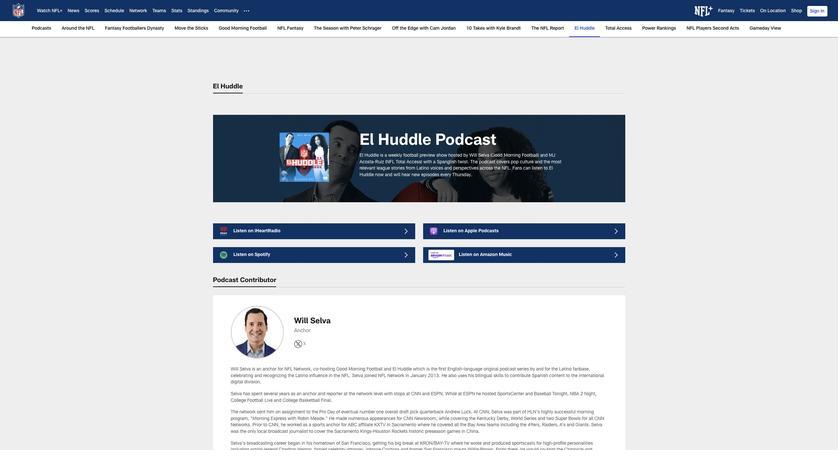 Task type: locate. For each thing, give the bounding box(es) containing it.
0 vertical spatial football
[[250, 26, 267, 31]]

latino up new
[[417, 167, 429, 171]]

listen on amazon music
[[459, 253, 512, 258]]

latino down network,
[[296, 374, 308, 379]]

1 horizontal spatial where
[[451, 442, 463, 447]]

on left iheartradio
[[248, 229, 254, 234]]

in down hosting
[[329, 374, 333, 379]]

podcast up across
[[479, 160, 496, 165]]

for up would on the right bottom
[[537, 442, 542, 447]]

his up the cochran
[[388, 442, 394, 447]]

1 horizontal spatial college
[[283, 399, 298, 404]]

weekly
[[388, 154, 402, 158]]

1 horizontal spatial podcasts
[[479, 229, 499, 234]]

assignment
[[282, 411, 305, 415]]

kron/bay-
[[420, 442, 444, 447]]

1 horizontal spatial good
[[336, 368, 347, 373]]

0 vertical spatial morning
[[231, 26, 249, 31]]

on left apple
[[458, 229, 464, 234]]

0 horizontal spatial college
[[231, 399, 246, 404]]

a left sports
[[309, 424, 311, 428]]

series
[[517, 368, 529, 373]]

0 horizontal spatial co-
[[313, 368, 320, 373]]

fantasy inside fantasy footballers dynasty link
[[105, 26, 121, 31]]

new
[[412, 173, 420, 178]]

0 vertical spatial where
[[418, 424, 430, 428]]

the nfl report
[[532, 26, 564, 31]]

hosted down bilingual at bottom
[[483, 393, 496, 397]]

a up (nfl
[[385, 154, 387, 158]]

total up "stories"
[[396, 160, 406, 165]]

to
[[544, 167, 548, 171], [505, 374, 509, 379], [566, 374, 570, 379], [307, 411, 311, 415], [263, 424, 267, 428], [309, 430, 313, 435]]

on left spotify
[[248, 253, 254, 258]]

1 horizontal spatial all
[[589, 417, 594, 422]]

will up 'celebrating'
[[231, 368, 239, 373]]

0 horizontal spatial fantasy
[[105, 26, 121, 31]]

relevant
[[360, 167, 376, 171]]

broadcasting
[[247, 442, 273, 447]]

0 vertical spatial including
[[501, 424, 519, 428]]

0 vertical spatial good
[[219, 26, 230, 31]]

1 college from the left
[[231, 399, 246, 404]]

fantasy for fantasy
[[719, 9, 735, 14]]

right image for music
[[615, 253, 620, 258]]

selva left (good
[[478, 154, 490, 158]]

co- inside selva's broadcasting career began in his hometown of san francisco, getting his big break at kron/bay-tv where he wrote and produced sportscasts for high-profile personalities including acting legend charlton heston, famed celebrity attorney johnnie cochran and former san francisco mayor willie brown. from there, he would co-host the chronicle an
[[540, 449, 547, 451]]

1 vertical spatial hosted
[[483, 393, 496, 397]]

and down break
[[401, 449, 408, 451]]

morning up joined
[[349, 368, 366, 373]]

sacramento down abc at bottom
[[334, 430, 359, 435]]

podcast inside the will selva is an anchor for nfl network, co-hosting good morning football and el huddle which is the first english-language original podcast series by and for the latino fanbase, celebrating and recognizing the latino influence in the nfl. selva joined nfl network in january 2013. he also uses his bilingual skills to contribute spanish content to the international digital division.
[[500, 368, 516, 373]]

10 takes with kyle brandt link
[[464, 21, 524, 36]]

local
[[257, 430, 267, 435]]

the down hosting
[[334, 374, 340, 379]]

sticks
[[195, 26, 208, 31]]

1 horizontal spatial including
[[501, 424, 519, 428]]

0 vertical spatial total
[[606, 26, 616, 31]]

el huddle inside page main content main content
[[213, 84, 243, 91]]

am-listen on-light image
[[429, 250, 454, 261]]

1 vertical spatial was
[[231, 430, 239, 435]]

skills
[[494, 374, 504, 379]]

with inside el huddle is a weekly football preview show hosted by will selva (good morning football) and mj acosta-ruiz (nfl total access) with a spanglish twist. the podcast covers pop culture and the most relevant league stories from latino voices and perspectives across the nfl. fans can listen to el huddle now and will hear new episodes every thursday.
[[424, 160, 432, 165]]

good
[[219, 26, 230, 31], [336, 368, 347, 373]]

el huddle for page main content main content
[[213, 84, 243, 91]]

will
[[394, 173, 401, 178]]

hosted inside the selva has spent several years as an anchor and reporter at the network level with stops at cnn and espn. while at espn he hosted sportscenter and baseball tonight, nba 2 night, college football live and college basketball final.
[[483, 393, 496, 397]]

voices
[[430, 167, 443, 171]]

1 horizontal spatial morning
[[349, 368, 366, 373]]

the right brandt
[[532, 26, 539, 31]]

2 vertical spatial anchor
[[326, 424, 340, 428]]

1 horizontal spatial el huddle
[[575, 26, 595, 31]]

listen on iheartradio
[[234, 229, 281, 234]]

1 horizontal spatial he
[[442, 374, 447, 379]]

co-
[[313, 368, 320, 373], [540, 449, 547, 451]]

2 horizontal spatial is
[[427, 368, 430, 373]]

0 vertical spatial latino
[[417, 167, 429, 171]]

for
[[278, 368, 283, 373], [545, 368, 551, 373], [397, 417, 402, 422], [582, 417, 588, 422], [341, 424, 347, 428], [537, 442, 542, 447]]

big
[[395, 442, 402, 447]]

getting
[[373, 442, 387, 447]]

rankings
[[657, 26, 676, 31]]

around
[[62, 26, 77, 31]]

culture
[[520, 160, 534, 165]]

stories
[[391, 167, 405, 171]]

years
[[279, 393, 290, 397]]

amazon
[[480, 253, 498, 258]]

1 vertical spatial morning
[[504, 154, 521, 158]]

around the nfl link
[[59, 21, 97, 36]]

morning up pop
[[504, 154, 521, 158]]

journalist
[[289, 430, 308, 435]]

on
[[761, 9, 767, 14]]

cnn right stops
[[411, 393, 421, 397]]

selva up 'celebrating'
[[240, 368, 251, 373]]

0 vertical spatial anchor
[[263, 368, 277, 373]]

all down covering
[[455, 424, 459, 428]]

world
[[511, 417, 523, 422]]

network up program,
[[240, 411, 256, 415]]

0 horizontal spatial podcasts
[[32, 26, 51, 31]]

players
[[697, 26, 712, 31]]

1 vertical spatial will
[[294, 318, 308, 326]]

1 vertical spatial nfl.
[[341, 374, 351, 379]]

banner containing watch nfl+
[[0, 0, 838, 37]]

total left access
[[606, 26, 616, 31]]

famed
[[314, 449, 327, 451]]

1 horizontal spatial by
[[530, 368, 535, 373]]

an up basketball
[[297, 393, 302, 397]]

football down spent
[[247, 399, 263, 404]]

anchor
[[294, 329, 311, 334]]

of right the day
[[336, 411, 340, 415]]

including down selva's
[[231, 449, 249, 451]]

access)
[[407, 160, 422, 165]]

1 vertical spatial a
[[433, 160, 436, 165]]

1 vertical spatial good
[[336, 368, 347, 373]]

schedule link
[[105, 9, 124, 14]]

is for a
[[380, 154, 384, 158]]

1 horizontal spatial fantasy
[[287, 26, 304, 31]]

1 vertical spatial including
[[231, 449, 249, 451]]

while
[[439, 417, 450, 422]]

and left which
[[384, 368, 392, 373]]

network inside the selva has spent several years as an anchor and reporter at the network level with stops at cnn and espn. while at espn he hosted sportscenter and baseball tonight, nba 2 night, college football live and college basketball final.
[[357, 393, 373, 397]]

el huddle link
[[572, 21, 598, 36]]

listen left amazon
[[459, 253, 472, 258]]

historic
[[409, 430, 424, 435]]

listen for listen on amazon music
[[459, 253, 472, 258]]

was down networks.
[[231, 430, 239, 435]]

el_huddle football podcast keyart image
[[267, 133, 341, 182]]

newsroom,
[[415, 417, 438, 422]]

co- down the high-
[[540, 449, 547, 451]]

where up 'mayor' on the right of page
[[451, 442, 463, 447]]

1 horizontal spatial is
[[380, 154, 384, 158]]

0 horizontal spatial he
[[329, 417, 335, 422]]

fantasy
[[719, 9, 735, 14], [105, 26, 121, 31], [287, 26, 304, 31]]

is inside el huddle is a weekly football preview show hosted by will selva (good morning football) and mj acosta-ruiz (nfl total access) with a spanglish twist. the podcast covers pop culture and the most relevant league stories from latino voices and perspectives across the nfl. fans can listen to el huddle now and will hear new episodes every thursday.
[[380, 154, 384, 158]]

0 vertical spatial podcast
[[479, 160, 496, 165]]

is up ruiz
[[380, 154, 384, 158]]

1 horizontal spatial sacramento
[[392, 424, 417, 428]]

banner
[[0, 0, 838, 37]]

at right stops
[[406, 393, 410, 397]]

co- inside the will selva is an anchor for nfl network, co-hosting good morning football and el huddle which is the first english-language original podcast series by and for the latino fanbase, celebrating and recognizing the latino influence in the nfl. selva joined nfl network in january 2013. he also uses his bilingual skills to contribute spanish content to the international digital division.
[[313, 368, 320, 373]]

0 horizontal spatial network
[[129, 9, 147, 14]]

1 horizontal spatial was
[[504, 411, 512, 415]]

1 horizontal spatial podcast
[[436, 134, 497, 150]]

the right around
[[78, 26, 85, 31]]

will inside will selva anchor
[[294, 318, 308, 326]]

celebrating
[[231, 374, 253, 379]]

is up 2013.
[[427, 368, 430, 373]]

with right level
[[384, 393, 393, 397]]

cnn right "bowls"
[[595, 417, 604, 422]]

0 horizontal spatial morning
[[231, 26, 249, 31]]

he down express
[[281, 424, 286, 428]]

abc
[[348, 424, 357, 428]]

0 vertical spatial was
[[504, 411, 512, 415]]

can
[[524, 167, 531, 171]]

1 horizontal spatial san
[[424, 449, 432, 451]]

0 horizontal spatial will
[[231, 368, 239, 373]]

1 horizontal spatial co-
[[540, 449, 547, 451]]

day
[[327, 411, 335, 415]]

listen for listen on iheartradio
[[234, 229, 247, 234]]

1 vertical spatial cnn,
[[269, 424, 280, 428]]

cnn inside the selva has spent several years as an anchor and reporter at the network level with stops at cnn and espn. while at espn he hosted sportscenter and baseball tonight, nba 2 night, college football live and college basketball final.
[[411, 393, 421, 397]]

nfl.
[[502, 167, 512, 171], [341, 374, 351, 379]]

apple podcast icon image
[[429, 226, 439, 237]]

0 horizontal spatial nfl.
[[341, 374, 351, 379]]

on for apple
[[458, 229, 464, 234]]

the for the nfl report
[[532, 26, 539, 31]]

including inside selva's broadcasting career began in his hometown of san francisco, getting his big break at kron/bay-tv where he wrote and produced sportscasts for high-profile personalities including acting legend charlton heston, famed celebrity attorney johnnie cochran and former san francisco mayor willie brown. from there, he would co-host the chronicle an
[[231, 449, 249, 451]]

selva up "anchor"
[[310, 318, 331, 326]]

1 horizontal spatial podcast
[[500, 368, 516, 373]]

of right part
[[522, 411, 526, 415]]

0 horizontal spatial a
[[309, 424, 311, 428]]

and
[[540, 154, 548, 158], [535, 160, 543, 165], [445, 167, 452, 171], [385, 173, 393, 178], [384, 368, 392, 373], [536, 368, 544, 373], [255, 374, 262, 379], [318, 393, 326, 397], [422, 393, 430, 397], [526, 393, 533, 397], [274, 399, 282, 404], [538, 417, 546, 422], [567, 424, 575, 428], [483, 442, 491, 447], [401, 449, 408, 451]]

anchor inside the will selva is an anchor for nfl network, co-hosting good morning football and el huddle which is the first english-language original podcast series by and for the latino fanbase, celebrating and recognizing the latino influence in the nfl. selva joined nfl network in january 2013. he also uses his bilingual skills to contribute spanish content to the international digital division.
[[263, 368, 277, 373]]

at inside selva's broadcasting career began in his hometown of san francisco, getting his big break at kron/bay-tv where he wrote and produced sportscasts for high-profile personalities including acting legend charlton heston, famed celebrity attorney johnnie cochran and former san francisco mayor willie brown. from there, he would co-host the chronicle an
[[415, 442, 419, 447]]

podcasts link
[[32, 21, 54, 36]]

sent
[[257, 411, 266, 415]]

on for amazon
[[474, 253, 479, 258]]

pop
[[511, 160, 519, 165]]

2 horizontal spatial will
[[470, 154, 477, 158]]

as inside 'the network sent him on assignment to the pro day of eventual number one overall draft pick quarterback andrew luck. at cnn, selva was part of hln's highly successful morning program, "morning express with robin meade." he made numerous appearances for cnn newsroom, while covering the kentucky derby, world series and two super bowls for all cnn networks. prior to cnn, he worked as a sports anchor for abc affiliate kxtv in sacramento where he covered all the bay area teams including the 49ers, raiders, a's and giants. selva was the only local broadcast journalist to cover the sacramento kings-houston rockets historic preseason games in china.'
[[303, 424, 308, 428]]

right image for podcasts
[[615, 229, 620, 234]]

in inside selva's broadcasting career began in his hometown of san francisco, getting his big break at kron/bay-tv where he wrote and produced sportscasts for high-profile personalities including acting legend charlton heston, famed celebrity attorney johnnie cochran and former san francisco mayor willie brown. from there, he would co-host the chronicle an
[[302, 442, 305, 447]]

stats link
[[171, 9, 182, 14]]

1 vertical spatial he
[[329, 417, 335, 422]]

an up "division."
[[257, 368, 261, 373]]

the down network,
[[288, 374, 294, 379]]

he down the day
[[329, 417, 335, 422]]

profile
[[554, 442, 566, 447]]

the right the move
[[187, 26, 194, 31]]

0 horizontal spatial total
[[396, 160, 406, 165]]

2 vertical spatial morning
[[349, 368, 366, 373]]

the right reporter at the bottom left
[[349, 393, 355, 397]]

him
[[267, 411, 274, 415]]

for inside selva's broadcasting career began in his hometown of san francisco, getting his big break at kron/bay-tv where he wrote and produced sportscasts for high-profile personalities including acting legend charlton heston, famed celebrity attorney johnnie cochran and former san francisco mayor willie brown. from there, he would co-host the chronicle an
[[537, 442, 542, 447]]

his up heston,
[[307, 442, 312, 447]]

1 horizontal spatial will
[[294, 318, 308, 326]]

0 vertical spatial network
[[357, 393, 373, 397]]

morning
[[231, 26, 249, 31], [504, 154, 521, 158], [349, 368, 366, 373]]

college down has
[[231, 399, 246, 404]]

0 horizontal spatial sacramento
[[334, 430, 359, 435]]

0 vertical spatial el huddle
[[575, 26, 595, 31]]

0 vertical spatial cnn,
[[479, 411, 491, 415]]

cnn, up the kentucky
[[479, 411, 491, 415]]

morning down dots image
[[231, 26, 249, 31]]

an inside the selva has spent several years as an anchor and reporter at the network level with stops at cnn and espn. while at espn he hosted sportscenter and baseball tonight, nba 2 night, college football live and college basketball final.
[[297, 393, 302, 397]]

0 vertical spatial he
[[442, 374, 447, 379]]

0 horizontal spatial podcast
[[479, 160, 496, 165]]

podcast up twist.
[[436, 134, 497, 150]]

1 vertical spatial an
[[297, 393, 302, 397]]

to up local
[[263, 424, 267, 428]]

san down kron/bay-
[[424, 449, 432, 451]]

college
[[231, 399, 246, 404], [283, 399, 298, 404]]

0 horizontal spatial network
[[240, 411, 256, 415]]

final.
[[321, 399, 332, 404]]

as right years
[[291, 393, 296, 397]]

numerous
[[349, 417, 369, 422]]

perspectives
[[453, 167, 479, 171]]

kyle
[[497, 26, 506, 31]]

0 vertical spatial an
[[257, 368, 261, 373]]

podcast inside el huddle is a weekly football preview show hosted by will selva (good morning football) and mj acosta-ruiz (nfl total access) with a spanglish twist. the podcast covers pop culture and the most relevant league stories from latino voices and perspectives across the nfl. fans can listen to el huddle now and will hear new episodes every thursday.
[[479, 160, 496, 165]]

anchor inside 'the network sent him on assignment to the pro day of eventual number one overall draft pick quarterback andrew luck. at cnn, selva was part of hln's highly successful morning program, "morning express with robin meade." he made numerous appearances for cnn newsroom, while covering the kentucky derby, world series and two super bowls for all cnn networks. prior to cnn, he worked as a sports anchor for abc affiliate kxtv in sacramento where he covered all the bay area teams including the 49ers, raiders, a's and giants. selva was the only local broadcast journalist to cover the sacramento kings-houston rockets historic preseason games in china.'
[[326, 424, 340, 428]]

el huddle for el huddle link
[[575, 26, 595, 31]]

scores link
[[85, 9, 99, 14]]

hosted inside el huddle is a weekly football preview show hosted by will selva (good morning football) and mj acosta-ruiz (nfl total access) with a spanglish twist. the podcast covers pop culture and the most relevant league stories from latino voices and perspectives across the nfl. fans can listen to el huddle now and will hear new episodes every thursday.
[[449, 154, 462, 158]]

0 horizontal spatial by
[[464, 154, 468, 158]]

all down morning at the right bottom
[[589, 417, 594, 422]]

right image
[[405, 229, 410, 234], [615, 229, 620, 234], [615, 253, 620, 258]]

page main content main content
[[0, 83, 838, 451]]

with down preview
[[424, 160, 432, 165]]

1 vertical spatial latino
[[559, 368, 572, 373]]

2 vertical spatial football
[[247, 399, 263, 404]]

fantasy for fantasy footballers dynasty
[[105, 26, 121, 31]]

the down world
[[520, 424, 527, 428]]

teams
[[152, 9, 166, 14]]

network up stops
[[388, 374, 404, 379]]

1 vertical spatial podcast
[[500, 368, 516, 373]]

network
[[129, 9, 147, 14], [388, 374, 404, 379]]

nfl
[[86, 26, 94, 31], [278, 26, 286, 31], [541, 26, 549, 31], [687, 26, 695, 31], [285, 368, 293, 373], [378, 374, 386, 379]]

1 vertical spatial football
[[367, 368, 383, 373]]

career
[[274, 442, 287, 447]]

cnn,
[[479, 411, 491, 415], [269, 424, 280, 428]]

1 vertical spatial by
[[530, 368, 535, 373]]

with down assignment at the left of page
[[288, 417, 297, 422]]

and left baseball
[[526, 393, 533, 397]]

anchor up basketball
[[303, 393, 317, 397]]

on inside 'the network sent him on assignment to the pro day of eventual number one overall draft pick quarterback andrew luck. at cnn, selva was part of hln's highly successful morning program, "morning express with robin meade." he made numerous appearances for cnn newsroom, while covering the kentucky derby, world series and two super bowls for all cnn networks. prior to cnn, he worked as a sports anchor for abc affiliate kxtv in sacramento where he covered all the bay area teams including the 49ers, raiders, a's and giants. selva was the only local broadcast journalist to cover the sacramento kings-houston rockets historic preseason games in china.'
[[276, 411, 281, 415]]

affiliate
[[359, 424, 373, 428]]

community
[[214, 9, 239, 14]]

hosting
[[320, 368, 335, 373]]

1 vertical spatial podcasts
[[479, 229, 499, 234]]

former
[[410, 449, 423, 451]]

0 vertical spatial will
[[470, 154, 477, 158]]

1 vertical spatial anchor
[[303, 393, 317, 397]]

super
[[556, 417, 568, 422]]

latino
[[417, 167, 429, 171], [559, 368, 572, 373], [296, 374, 308, 379]]

1 vertical spatial san
[[424, 449, 432, 451]]

first
[[439, 368, 447, 373]]

with
[[340, 26, 349, 31], [420, 26, 429, 31], [486, 26, 495, 31], [424, 160, 432, 165], [384, 393, 393, 397], [288, 417, 297, 422]]

cochran
[[382, 449, 400, 451]]

1 horizontal spatial network
[[357, 393, 373, 397]]

network left level
[[357, 393, 373, 397]]

including inside 'the network sent him on assignment to the pro day of eventual number one overall draft pick quarterback andrew luck. at cnn, selva was part of hln's highly successful morning program, "morning express with robin meade." he made numerous appearances for cnn newsroom, while covering the kentucky derby, world series and two super bowls for all cnn networks. prior to cnn, he worked as a sports anchor for abc affiliate kxtv in sacramento where he covered all the bay area teams including the 49ers, raiders, a's and giants. selva was the only local broadcast journalist to cover the sacramento kings-houston rockets historic preseason games in china.'
[[501, 424, 519, 428]]

1 vertical spatial co-
[[540, 449, 547, 451]]

latino up "content"
[[559, 368, 572, 373]]

0 vertical spatial podcast
[[436, 134, 497, 150]]

morning inside the will selva is an anchor for nfl network, co-hosting good morning football and el huddle which is the first english-language original podcast series by and for the latino fanbase, celebrating and recognizing the latino influence in the nfl. selva joined nfl network in january 2013. he also uses his bilingual skills to contribute spanish content to the international digital division.
[[349, 368, 366, 373]]

of up celebrity
[[336, 442, 340, 447]]

will inside the will selva is an anchor for nfl network, co-hosting good morning football and el huddle which is the first english-language original podcast series by and for the latino fanbase, celebrating and recognizing the latino influence in the nfl. selva joined nfl network in january 2013. he also uses his bilingual skills to contribute spanish content to the international digital division.
[[231, 368, 239, 373]]

sacramento up rockets
[[392, 424, 417, 428]]

the right off
[[400, 26, 407, 31]]

huddle inside the will selva is an anchor for nfl network, co-hosting good morning football and el huddle which is the first english-language original podcast series by and for the latino fanbase, celebrating and recognizing the latino influence in the nfl. selva joined nfl network in january 2013. he also uses his bilingual skills to contribute spanish content to the international digital division.
[[398, 368, 412, 373]]

the up bay
[[469, 417, 476, 422]]

podcast
[[479, 160, 496, 165], [500, 368, 516, 373]]

2 horizontal spatial anchor
[[326, 424, 340, 428]]

and up brown.
[[483, 442, 491, 447]]

cnn, up broadcast
[[269, 424, 280, 428]]

covered
[[437, 424, 453, 428]]

1 vertical spatial where
[[451, 442, 463, 447]]

0 horizontal spatial anchor
[[263, 368, 277, 373]]

anchor inside the selva has spent several years as an anchor and reporter at the network level with stops at cnn and espn. while at espn he hosted sportscenter and baseball tonight, nba 2 night, college football live and college basketball final.
[[303, 393, 317, 397]]

listen right iheartradio icon
[[234, 229, 247, 234]]

gameday view
[[750, 26, 781, 31]]

2 vertical spatial latino
[[296, 374, 308, 379]]

an
[[257, 368, 261, 373], [297, 393, 302, 397]]

1 vertical spatial el huddle
[[213, 84, 243, 91]]

with left cam
[[420, 26, 429, 31]]

1 horizontal spatial as
[[303, 424, 308, 428]]

uses
[[458, 374, 467, 379]]

2 horizontal spatial a
[[433, 160, 436, 165]]

he inside the selva has spent several years as an anchor and reporter at the network level with stops at cnn and espn. while at espn he hosted sportscenter and baseball tonight, nba 2 night, college football live and college basketball final.
[[476, 393, 481, 397]]

1 horizontal spatial anchor
[[303, 393, 317, 397]]

2
[[581, 393, 583, 397]]

0 vertical spatial a
[[385, 154, 387, 158]]

1 vertical spatial network
[[240, 411, 256, 415]]

selva up the derby,
[[492, 411, 503, 415]]

francisco
[[433, 449, 453, 451]]

mayor
[[454, 449, 467, 451]]

will up "anchor"
[[294, 318, 308, 326]]

nfl. down covers
[[502, 167, 512, 171]]

the inside 'the network sent him on assignment to the pro day of eventual number one overall draft pick quarterback andrew luck. at cnn, selva was part of hln's highly successful morning program, "morning express with robin meade." he made numerous appearances for cnn newsroom, while covering the kentucky derby, world series and two super bowls for all cnn networks. prior to cnn, he worked as a sports anchor for abc affiliate kxtv in sacramento where he covered all the bay area teams including the 49ers, raiders, a's and giants. selva was the only local broadcast journalist to cover the sacramento kings-houston rockets historic preseason games in china.'
[[231, 411, 238, 415]]

by inside the will selva is an anchor for nfl network, co-hosting good morning football and el huddle which is the first english-language original podcast series by and for the latino fanbase, celebrating and recognizing the latino influence in the nfl. selva joined nfl network in january 2013. he also uses his bilingual skills to contribute spanish content to the international digital division.
[[530, 368, 535, 373]]

1 vertical spatial total
[[396, 160, 406, 165]]

tickets link
[[740, 9, 755, 14]]

1 vertical spatial all
[[455, 424, 459, 428]]

of
[[336, 411, 340, 415], [522, 411, 526, 415], [336, 442, 340, 447]]

the inside the selva has spent several years as an anchor and reporter at the network level with stops at cnn and espn. while at espn he hosted sportscenter and baseball tonight, nba 2 night, college football live and college basketball final.
[[349, 393, 355, 397]]

the down profile at bottom
[[557, 449, 563, 451]]

1 horizontal spatial cnn,
[[479, 411, 491, 415]]

move the sticks link
[[172, 21, 211, 36]]

the up perspectives
[[471, 160, 478, 165]]

0 horizontal spatial as
[[291, 393, 296, 397]]

49ers,
[[528, 424, 541, 428]]

0 vertical spatial nfl.
[[502, 167, 512, 171]]

2 horizontal spatial latino
[[559, 368, 572, 373]]

el huddle
[[575, 26, 595, 31], [213, 84, 243, 91]]

1 vertical spatial network
[[388, 374, 404, 379]]

is up "division."
[[252, 368, 255, 373]]

x link
[[294, 341, 306, 349]]

he down first
[[442, 374, 447, 379]]

will up perspectives
[[470, 154, 477, 158]]

total inside el huddle is a weekly football preview show hosted by will selva (good morning football) and mj acosta-ruiz (nfl total access) with a spanglish twist. the podcast covers pop culture and the most relevant league stories from latino voices and perspectives across the nfl. fans can listen to el huddle now and will hear new episodes every thursday.
[[396, 160, 406, 165]]



Task type: vqa. For each thing, say whether or not it's contained in the screenshot.
Love at the bottom of the page
no



Task type: describe. For each thing, give the bounding box(es) containing it.
china.
[[467, 430, 480, 435]]

around the nfl
[[62, 26, 94, 31]]

to right "content"
[[566, 374, 570, 379]]

for down 'draft'
[[397, 417, 402, 422]]

peter
[[350, 26, 361, 31]]

the down fanbase,
[[572, 374, 578, 379]]

1 vertical spatial sacramento
[[334, 430, 359, 435]]

his inside the will selva is an anchor for nfl network, co-hosting good morning football and el huddle which is the first english-language original podcast series by and for the latino fanbase, celebrating and recognizing the latino influence in the nfl. selva joined nfl network in january 2013. he also uses his bilingual skills to contribute spanish content to the international digital division.
[[468, 374, 474, 379]]

community link
[[214, 9, 239, 14]]

tickets
[[740, 9, 755, 14]]

listen for listen on spotify
[[234, 253, 247, 258]]

the season with peter schrager
[[314, 26, 382, 31]]

across
[[480, 167, 493, 171]]

will selva is an anchor for nfl network, co-hosting good morning football and el huddle which is the first english-language original podcast series by and for the latino fanbase, celebrating and recognizing the latino influence in the nfl. selva joined nfl network in january 2013. he also uses his bilingual skills to contribute spanish content to the international digital division.
[[231, 368, 604, 385]]

meade."
[[311, 417, 328, 422]]

the up meade."
[[312, 411, 318, 415]]

chronicle
[[565, 449, 584, 451]]

and right live
[[274, 399, 282, 404]]

and up the spanish at the right bottom of the page
[[536, 368, 544, 373]]

selva inside el huddle is a weekly football preview show hosted by will selva (good morning football) and mj acosta-ruiz (nfl total access) with a spanglish twist. the podcast covers pop culture and the most relevant league stories from latino voices and perspectives across the nfl. fans can listen to el huddle now and will hear new episodes every thursday.
[[478, 154, 490, 158]]

sports
[[312, 424, 325, 428]]

at right reporter at the bottom left
[[344, 393, 348, 397]]

iheartradio icon image
[[218, 226, 229, 237]]

recognizing
[[263, 374, 287, 379]]

podcasts inside page main content main content
[[479, 229, 499, 234]]

for down morning at the right bottom
[[582, 417, 588, 422]]

original
[[484, 368, 499, 373]]

nfl players second acts
[[687, 26, 740, 31]]

1 horizontal spatial total
[[606, 26, 616, 31]]

for down made
[[341, 424, 347, 428]]

and left the espn.
[[422, 393, 430, 397]]

nfl+ image
[[695, 6, 713, 17]]

the inside around the nfl 'link'
[[78, 26, 85, 31]]

kings-
[[360, 430, 373, 435]]

he inside the will selva is an anchor for nfl network, co-hosting good morning football and el huddle which is the first english-language original podcast series by and for the latino fanbase, celebrating and recognizing the latino influence in the nfl. selva joined nfl network in january 2013. he also uses his bilingual skills to contribute spanish content to the international digital division.
[[442, 374, 447, 379]]

for up recognizing
[[278, 368, 283, 373]]

from
[[406, 167, 416, 171]]

0 horizontal spatial podcast
[[213, 278, 238, 285]]

from
[[496, 449, 507, 451]]

the down covers
[[494, 167, 501, 171]]

as inside the selva has spent several years as an anchor and reporter at the network level with stops at cnn and espn. while at espn he hosted sportscenter and baseball tonight, nba 2 night, college football live and college basketball final.
[[291, 393, 296, 397]]

morning inside el huddle is a weekly football preview show hosted by will selva (good morning football) and mj acosta-ruiz (nfl total access) with a spanglish twist. the podcast covers pop culture and the most relevant league stories from latino voices and perspectives across the nfl. fans can listen to el huddle now and will hear new episodes every thursday.
[[504, 154, 521, 158]]

will inside el huddle is a weekly football preview show hosted by will selva (good morning football) and mj acosta-ruiz (nfl total access) with a spanglish twist. the podcast covers pop culture and the most relevant league stories from latino voices and perspectives across the nfl. fans can listen to el huddle now and will hear new episodes every thursday.
[[470, 154, 477, 158]]

watch
[[37, 9, 51, 14]]

he up 'mayor' on the right of page
[[465, 442, 469, 447]]

where inside 'the network sent him on assignment to the pro day of eventual number one overall draft pick quarterback andrew luck. at cnn, selva was part of hln's highly successful morning program, "morning express with robin meade." he made numerous appearances for cnn newsroom, while covering the kentucky derby, world series and two super bowls for all cnn networks. prior to cnn, he worked as a sports anchor for abc affiliate kxtv in sacramento where he covered all the bay area teams including the 49ers, raiders, a's and giants. selva was the only local broadcast journalist to cover the sacramento kings-houston rockets historic preseason games in china.'
[[418, 424, 430, 428]]

and left mj
[[540, 154, 548, 158]]

which
[[413, 368, 425, 373]]

the down mj
[[544, 160, 550, 165]]

number
[[360, 411, 375, 415]]

right image
[[405, 253, 410, 258]]

contribute
[[510, 374, 531, 379]]

spotify logo image
[[218, 250, 229, 261]]

an inside the will selva is an anchor for nfl network, co-hosting good morning football and el huddle which is the first english-language original podcast series by and for the latino fanbase, celebrating and recognizing the latino influence in the nfl. selva joined nfl network in january 2013. he also uses his bilingual skills to contribute spanish content to the international digital division.
[[257, 368, 261, 373]]

good inside the will selva is an anchor for nfl network, co-hosting good morning football and el huddle which is the first english-language original podcast series by and for the latino fanbase, celebrating and recognizing the latino influence in the nfl. selva joined nfl network in january 2013. he also uses his bilingual skills to contribute spanish content to the international digital division.
[[336, 368, 347, 373]]

network inside the will selva is an anchor for nfl network, co-hosting good morning football and el huddle which is the first english-language original podcast series by and for the latino fanbase, celebrating and recognizing the latino influence in the nfl. selva joined nfl network in january 2013. he also uses his bilingual skills to contribute spanish content to the international digital division.
[[388, 374, 404, 379]]

network inside 'the network sent him on assignment to the pro day of eventual number one overall draft pick quarterback andrew luck. at cnn, selva was part of hln's highly successful morning program, "morning express with robin meade." he made numerous appearances for cnn newsroom, while covering the kentucky derby, world series and two super bowls for all cnn networks. prior to cnn, he worked as a sports anchor for abc affiliate kxtv in sacramento where he covered all the bay area teams including the 49ers, raiders, a's and giants. selva was the only local broadcast journalist to cover the sacramento kings-houston rockets historic preseason games in china.'
[[240, 411, 256, 415]]

the for the season with peter schrager
[[314, 26, 322, 31]]

0 vertical spatial sacramento
[[392, 424, 417, 428]]

baseball
[[534, 393, 551, 397]]

"morning
[[250, 417, 270, 422]]

rockets
[[392, 430, 408, 435]]

sportscasts
[[512, 442, 535, 447]]

produced
[[492, 442, 511, 447]]

hln's
[[528, 411, 540, 415]]

access
[[617, 26, 632, 31]]

giants.
[[576, 424, 590, 428]]

on location
[[761, 9, 786, 14]]

and left will
[[385, 173, 393, 178]]

off the edge with cam jordan
[[392, 26, 456, 31]]

sign in
[[810, 9, 825, 14]]

with inside the selva has spent several years as an anchor and reporter at the network level with stops at cnn and espn. while at espn he hosted sportscenter and baseball tonight, nba 2 night, college football live and college basketball final.
[[384, 393, 393, 397]]

wrote
[[471, 442, 482, 447]]

0 horizontal spatial his
[[307, 442, 312, 447]]

podcasts inside "podcasts" link
[[32, 26, 51, 31]]

to left cover
[[309, 430, 313, 435]]

football inside the will selva is an anchor for nfl network, co-hosting good morning football and el huddle which is the first english-language original podcast series by and for the latino fanbase, celebrating and recognizing the latino influence in the nfl. selva joined nfl network in january 2013. he also uses his bilingual skills to contribute spanish content to the international digital division.
[[367, 368, 383, 373]]

selva inside will selva anchor
[[310, 318, 331, 326]]

gameday view link
[[747, 21, 784, 36]]

latino inside el huddle is a weekly football preview show hosted by will selva (good morning football) and mj acosta-ruiz (nfl total access) with a spanglish twist. the podcast covers pop culture and the most relevant league stories from latino voices and perspectives across the nfl. fans can listen to el huddle now and will hear new episodes every thursday.
[[417, 167, 429, 171]]

brown.
[[480, 449, 495, 451]]

episodes
[[421, 173, 439, 178]]

nfl players second acts link
[[684, 21, 742, 36]]

sign in button
[[808, 6, 828, 17]]

2 college from the left
[[283, 399, 298, 404]]

total access
[[606, 26, 632, 31]]

second
[[713, 26, 729, 31]]

one
[[376, 411, 384, 415]]

host
[[547, 449, 556, 451]]

english-
[[448, 368, 464, 373]]

is for an
[[252, 368, 255, 373]]

10
[[466, 26, 472, 31]]

advertisement element
[[299, 45, 540, 75]]

of inside selva's broadcasting career began in his hometown of san francisco, getting his big break at kron/bay-tv where he wrote and produced sportscasts for high-profile personalities including acting legend charlton heston, famed celebrity attorney johnnie cochran and former san francisco mayor willie brown. from there, he would co-host the chronicle an
[[336, 442, 340, 447]]

acosta-
[[360, 160, 375, 165]]

the down networks.
[[240, 430, 247, 435]]

football inside the selva has spent several years as an anchor and reporter at the network level with stops at cnn and espn. while at espn he hosted sportscenter and baseball tonight, nba 2 night, college football live and college basketball final.
[[247, 399, 263, 404]]

cnn down 'draft'
[[404, 417, 413, 422]]

selva inside the selva has spent several years as an anchor and reporter at the network level with stops at cnn and espn. while at espn he hosted sportscenter and baseball tonight, nba 2 night, college football live and college basketball final.
[[231, 393, 242, 397]]

good inside good morning football link
[[219, 26, 230, 31]]

to inside el huddle is a weekly football preview show hosted by will selva (good morning football) and mj acosta-ruiz (nfl total access) with a spanglish twist. the podcast covers pop culture and the most relevant league stories from latino voices and perspectives across the nfl. fans can listen to el huddle now and will hear new episodes every thursday.
[[544, 167, 548, 171]]

the for the network sent him on assignment to the pro day of eventual number one overall draft pick quarterback andrew luck. at cnn, selva was part of hln's highly successful morning program, "morning express with robin meade." he made numerous appearances for cnn newsroom, while covering the kentucky derby, world series and two super bowls for all cnn networks. prior to cnn, he worked as a sports anchor for abc affiliate kxtv in sacramento where he covered all the bay area teams including the 49ers, raiders, a's and giants. selva was the only local broadcast journalist to cover the sacramento kings-houston rockets historic preseason games in china.
[[231, 411, 238, 415]]

high-
[[543, 442, 554, 447]]

selva left joined
[[352, 374, 363, 379]]

headshot picture of will selva image
[[232, 307, 283, 359]]

he inside 'the network sent him on assignment to the pro day of eventual number one overall draft pick quarterback andrew luck. at cnn, selva was part of hln's highly successful morning program, "morning express with robin meade." he made numerous appearances for cnn newsroom, while covering the kentucky derby, world series and two super bowls for all cnn networks. prior to cnn, he worked as a sports anchor for abc affiliate kxtv in sacramento where he covered all the bay area teams including the 49ers, raiders, a's and giants. selva was the only local broadcast journalist to cover the sacramento kings-houston rockets historic preseason games in china.'
[[329, 417, 335, 422]]

footballers
[[123, 26, 146, 31]]

where inside selva's broadcasting career began in his hometown of san francisco, getting his big break at kron/bay-tv where he wrote and produced sportscasts for high-profile personalities including acting legend charlton heston, famed celebrity attorney johnnie cochran and former san francisco mayor willie brown. from there, he would co-host the chronicle an
[[451, 442, 463, 447]]

acting
[[251, 449, 263, 451]]

with left peter
[[340, 26, 349, 31]]

0 horizontal spatial san
[[342, 442, 349, 447]]

the right cover
[[327, 430, 333, 435]]

teams
[[487, 424, 499, 428]]

podcast contributor
[[213, 278, 276, 285]]

he down sportscasts
[[521, 449, 526, 451]]

0 horizontal spatial cnn,
[[269, 424, 280, 428]]

contributor
[[240, 278, 276, 285]]

the inside off the edge with cam jordan link
[[400, 26, 407, 31]]

will for will selva anchor
[[294, 318, 308, 326]]

listen for listen on apple podcasts
[[444, 229, 457, 234]]

the up 2013.
[[431, 368, 438, 373]]

edge
[[408, 26, 419, 31]]

games
[[447, 430, 461, 435]]

level
[[374, 393, 383, 397]]

0 vertical spatial all
[[589, 417, 594, 422]]

for up the spanish at the right bottom of the page
[[545, 368, 551, 373]]

luck.
[[462, 411, 473, 415]]

and up "division."
[[255, 374, 262, 379]]

part
[[513, 411, 521, 415]]

preseason
[[425, 430, 446, 435]]

will for will selva is an anchor for nfl network, co-hosting good morning football and el huddle which is the first english-language original podcast series by and for the latino fanbase, celebrating and recognizing the latino influence in the nfl. selva joined nfl network in january 2013. he also uses his bilingual skills to contribute spanish content to the international digital division.
[[231, 368, 239, 373]]

el inside the will selva is an anchor for nfl network, co-hosting good morning football and el huddle which is the first english-language original podcast series by and for the latino fanbase, celebrating and recognizing the latino influence in the nfl. selva joined nfl network in january 2013. he also uses his bilingual skills to contribute spanish content to the international digital division.
[[393, 368, 396, 373]]

dots image
[[244, 8, 249, 14]]

digital
[[231, 381, 243, 385]]

with left kyle
[[486, 26, 495, 31]]

to right skills
[[505, 374, 509, 379]]

the inside el huddle is a weekly football preview show hosted by will selva (good morning football) and mj acosta-ruiz (nfl total access) with a spanglish twist. the podcast covers pop culture and the most relevant league stories from latino voices and perspectives across the nfl. fans can listen to el huddle now and will hear new episodes every thursday.
[[471, 160, 478, 165]]

twitter image
[[294, 341, 302, 349]]

nba
[[570, 393, 579, 397]]

the up "content"
[[552, 368, 558, 373]]

the inside move the sticks link
[[187, 26, 194, 31]]

kxtv
[[374, 424, 386, 428]]

a inside 'the network sent him on assignment to the pro day of eventual number one overall draft pick quarterback andrew luck. at cnn, selva was part of hln's highly successful morning program, "morning express with robin meade." he made numerous appearances for cnn newsroom, while covering the kentucky derby, world series and two super bowls for all cnn networks. prior to cnn, he worked as a sports anchor for abc affiliate kxtv in sacramento where he covered all the bay area teams including the 49ers, raiders, a's and giants. selva was the only local broadcast journalist to cover the sacramento kings-houston rockets historic preseason games in china.'
[[309, 424, 311, 428]]

ruiz
[[375, 160, 384, 165]]

fantasy inside nfl fantasy link
[[287, 26, 304, 31]]

prior
[[253, 424, 262, 428]]

twist.
[[458, 160, 469, 165]]

location
[[768, 9, 786, 14]]

selva right giants. on the right bottom of page
[[592, 424, 603, 428]]

and up listen
[[535, 160, 543, 165]]

and up final. on the left of page
[[318, 393, 326, 397]]

gameday
[[750, 26, 770, 31]]

on for spotify
[[248, 253, 254, 258]]

0 vertical spatial network
[[129, 9, 147, 14]]

0 horizontal spatial was
[[231, 430, 239, 435]]

tv
[[444, 442, 450, 447]]

teams link
[[152, 9, 166, 14]]

draft
[[400, 411, 409, 415]]

nfl inside 'link'
[[86, 26, 94, 31]]

watch nfl+
[[37, 9, 62, 14]]

division.
[[244, 381, 261, 385]]

brandt
[[507, 26, 521, 31]]

with inside 'the network sent him on assignment to the pro day of eventual number one overall draft pick quarterback andrew luck. at cnn, selva was part of hln's highly successful morning program, "morning express with robin meade." he made numerous appearances for cnn newsroom, while covering the kentucky derby, world series and two super bowls for all cnn networks. prior to cnn, he worked as a sports anchor for abc affiliate kxtv in sacramento where he covered all the bay area teams including the 49ers, raiders, a's and giants. selva was the only local broadcast journalist to cover the sacramento kings-houston rockets historic preseason games in china.'
[[288, 417, 297, 422]]

he up preseason
[[431, 424, 436, 428]]

will selva anchor
[[294, 318, 331, 334]]

nfl. inside the will selva is an anchor for nfl network, co-hosting good morning football and el huddle which is the first english-language original podcast series by and for the latino fanbase, celebrating and recognizing the latino influence in the nfl. selva joined nfl network in january 2013. he also uses his bilingual skills to contribute spanish content to the international digital division.
[[341, 374, 351, 379]]

acts
[[730, 26, 740, 31]]

view
[[771, 26, 781, 31]]

only
[[248, 430, 256, 435]]

by inside el huddle is a weekly football preview show hosted by will selva (good morning football) and mj acosta-ruiz (nfl total access) with a spanglish twist. the podcast covers pop culture and the most relevant league stories from latino voices and perspectives across the nfl. fans can listen to el huddle now and will hear new episodes every thursday.
[[464, 154, 468, 158]]

in right kxtv
[[387, 424, 391, 428]]

1 horizontal spatial a
[[385, 154, 387, 158]]

in left january
[[406, 374, 409, 379]]

while
[[446, 393, 457, 397]]

there,
[[508, 449, 519, 451]]

also
[[449, 374, 457, 379]]

nfl. inside el huddle is a weekly football preview show hosted by will selva (good morning football) and mj acosta-ruiz (nfl total access) with a spanglish twist. the podcast covers pop culture and the most relevant league stories from latino voices and perspectives across the nfl. fans can listen to el huddle now and will hear new episodes every thursday.
[[502, 167, 512, 171]]

el inside el huddle link
[[575, 26, 579, 31]]

in left china. on the right bottom
[[462, 430, 466, 435]]

the inside selva's broadcasting career began in his hometown of san francisco, getting his big break at kron/bay-tv where he wrote and produced sportscasts for high-profile personalities including acting legend charlton heston, famed celebrity attorney johnnie cochran and former san francisco mayor willie brown. from there, he would co-host the chronicle an
[[557, 449, 563, 451]]

bilingual
[[476, 374, 493, 379]]

eventual
[[342, 411, 359, 415]]

the down covering
[[460, 424, 467, 428]]

1 horizontal spatial his
[[388, 442, 394, 447]]

in
[[821, 9, 825, 14]]

on for iheartradio
[[248, 229, 254, 234]]

and down "bowls"
[[567, 424, 575, 428]]

listen on apple podcasts
[[444, 229, 499, 234]]

and down highly
[[538, 417, 546, 422]]

at right while
[[458, 393, 462, 397]]

and down spanglish
[[445, 167, 452, 171]]

nfl shield image
[[11, 3, 26, 19]]

highly
[[541, 411, 553, 415]]

to up robin
[[307, 411, 311, 415]]

scores
[[85, 9, 99, 14]]



